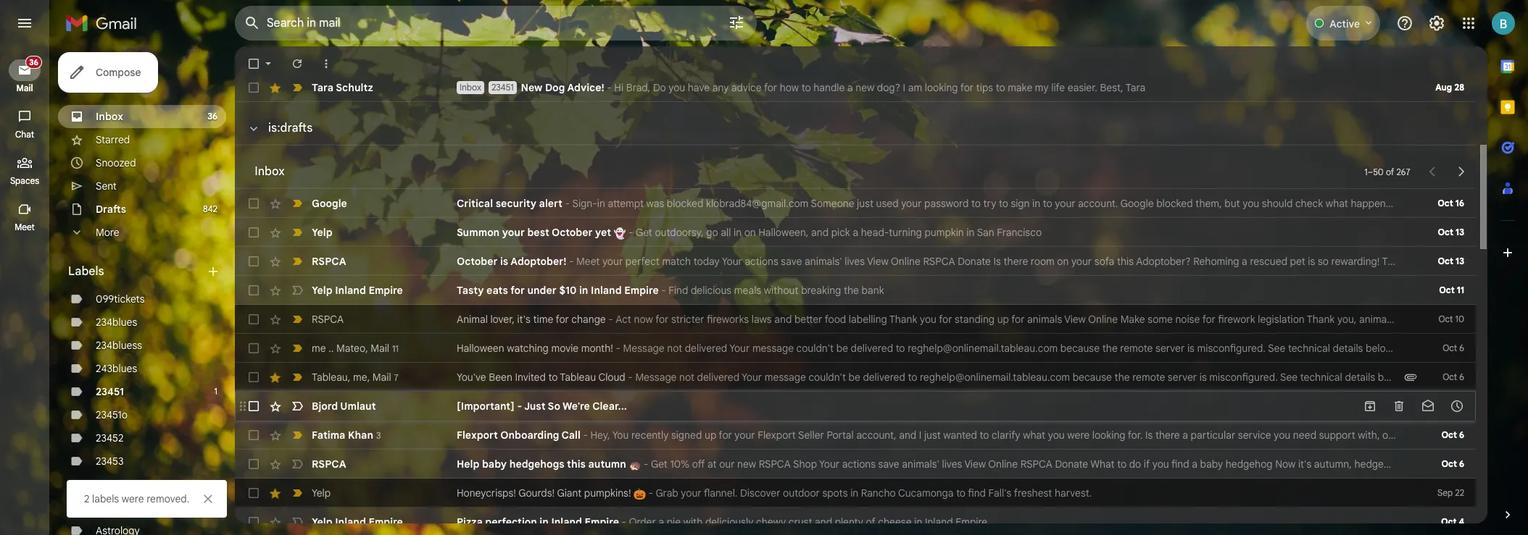 Task type: vqa. For each thing, say whether or not it's contained in the screenshot.
sixth The , from left
no



Task type: locate. For each thing, give the bounding box(es) containing it.
2 vertical spatial view
[[965, 458, 986, 471]]

Search in mail search field
[[235, 6, 757, 41]]

4 yelp from the top
[[312, 516, 333, 529]]

0 horizontal spatial 23451
[[96, 386, 124, 399]]

1 vertical spatial 36
[[207, 111, 218, 122]]

what right check
[[1326, 197, 1349, 210]]

yelp inland empire for tasty eats for under $10 in inland empire
[[312, 284, 403, 297]]

a right handle
[[848, 81, 853, 94]]

be up [important] - just so we're clear... link
[[849, 371, 861, 384]]

were inside alert
[[122, 493, 144, 506]]

baby right help
[[482, 458, 507, 471]]

oct 16
[[1438, 198, 1465, 209]]

1 vertical spatial get
[[651, 458, 668, 471]]

lives down pick
[[845, 255, 865, 268]]

month!
[[581, 342, 613, 355]]

is up particular
[[1200, 371, 1207, 384]]

2 row from the top
[[235, 189, 1528, 218]]

1 yelp inland empire from the top
[[312, 284, 403, 297]]

inbox up starred
[[96, 110, 123, 123]]

oct for meet your perfect match today your actions save animals' lives view online rspca donate is there room on your sofa this adoptober? rehoming a rescued pet is so rewarding! this adoptober, we want
[[1438, 256, 1454, 267]]

10 row from the top
[[235, 421, 1476, 450]]

1 vertical spatial of
[[866, 516, 876, 529]]

because
[[1061, 342, 1100, 355], [1073, 371, 1112, 384]]

a left rescued
[[1242, 255, 1248, 268]]

0 vertical spatial 13
[[1456, 227, 1465, 238]]

with,
[[1358, 429, 1380, 442]]

0 vertical spatial reghelp@onlinemail.tableau.com
[[908, 342, 1058, 355]]

1 horizontal spatial meet
[[577, 255, 600, 268]]

animal lover, it's time for change - act now for stricter fireworks laws and better food labelling thank you for standing up for animals view online make some noise for firework legislation thank you, animal advocates! last year, an
[[457, 313, 1504, 326]]

me left ..
[[312, 342, 326, 355]]

technical up the support
[[1301, 371, 1343, 384]]

save for today
[[781, 255, 802, 268]]

more image
[[319, 57, 334, 71]]

i left am
[[903, 81, 906, 94]]

0 vertical spatial view
[[867, 255, 889, 268]]

thank right labelling
[[890, 313, 918, 326]]

and right laws
[[775, 313, 792, 326]]

3 row from the top
[[235, 218, 1476, 247]]

1 yelp from the top
[[312, 226, 333, 239]]

1 horizontal spatial blocked
[[1157, 197, 1193, 210]]

None checkbox
[[247, 57, 261, 71], [247, 197, 261, 211], [247, 342, 261, 356], [247, 371, 261, 385], [247, 400, 261, 414], [247, 458, 261, 472], [247, 57, 261, 71], [247, 197, 261, 211], [247, 342, 261, 356], [247, 371, 261, 385], [247, 400, 261, 414], [247, 458, 261, 472]]

1 blocked from the left
[[667, 197, 704, 210]]

spaces heading
[[0, 175, 49, 187]]

tara down more image at top left
[[312, 81, 334, 94]]

in
[[597, 197, 605, 210], [1033, 197, 1041, 210], [734, 226, 742, 239], [967, 226, 975, 239], [579, 284, 588, 297], [851, 487, 859, 500], [540, 516, 549, 529], [915, 516, 923, 529]]

267
[[1397, 166, 1411, 177]]

2 flexport from the left
[[758, 429, 796, 442]]

should
[[1262, 197, 1293, 210]]

security
[[496, 197, 537, 210]]

main content containing is:drafts
[[235, 0, 1529, 536]]

0 horizontal spatial 11
[[392, 343, 399, 354]]

toolbar
[[1356, 400, 1472, 414]]

1 vertical spatial server
[[1168, 371, 1197, 384]]

$10
[[559, 284, 577, 297]]

there
[[1004, 255, 1028, 268], [1156, 429, 1180, 442]]

flexport left seller
[[758, 429, 796, 442]]

of right '50' at top
[[1387, 166, 1395, 177]]

1 vertical spatial remote
[[1133, 371, 1166, 384]]

view right the animals
[[1065, 313, 1086, 326]]

advice link
[[96, 502, 127, 515]]

1 horizontal spatial baby
[[1201, 458, 1223, 471]]

baby down particular
[[1201, 458, 1223, 471]]

0 vertical spatial 23451
[[492, 82, 514, 93]]

2 vertical spatial inbox
[[255, 165, 285, 179]]

22
[[1456, 488, 1465, 499]]

1 vertical spatial inbox
[[96, 110, 123, 123]]

oct 13 up oct 11
[[1438, 256, 1465, 267]]

information. down 10 in the right bottom of the page
[[1438, 342, 1493, 355]]

- right 🎃 icon
[[649, 487, 653, 500]]

6 row from the top
[[235, 305, 1504, 334]]

1 horizontal spatial i
[[919, 429, 922, 442]]

khan
[[348, 429, 373, 442]]

tasty eats for under $10 in inland empire - find delicious meals without breaking the bank ͏ ͏ ͏ ͏ ͏ ͏ ͏ ͏ ͏ ͏ ͏ ͏ ͏ ͏ ͏ ͏ ͏ ͏ ͏ ͏ ͏ ͏ ͏ ͏ ͏ ͏ ͏ ͏ ͏ ͏ ͏ ͏ ͏ ͏ ͏ ͏ ͏ ͏ ͏ ͏ ͏ ͏ ͏ ͏ ͏ ͏ ͏ ͏ ͏ ͏ ͏ ͏ ͏ ͏ ͏ ͏ ͏ ͏ ͏ ͏ ͏ ͏ ͏ ͏ ͏ ͏ ͏ ͏ ͏ ͏ ͏ ͏ ͏ ͏ ͏ ͏ ͏
[[457, 284, 1085, 297]]

lives for shop
[[942, 458, 963, 471]]

1 vertical spatial 11
[[392, 343, 399, 354]]

advice
[[732, 81, 762, 94]]

1 vertical spatial this
[[567, 458, 586, 471]]

8 row from the top
[[235, 363, 1529, 392]]

animals' up breaking
[[805, 255, 842, 268]]

0 vertical spatial looking
[[925, 81, 958, 94]]

it's left time
[[517, 313, 531, 326]]

server down noise
[[1168, 371, 1197, 384]]

[important] - just so we're clear...
[[457, 400, 627, 413]]

remote
[[1121, 342, 1153, 355], [1133, 371, 1166, 384]]

1 vertical spatial view
[[1065, 313, 1086, 326]]

hi
[[614, 81, 624, 94]]

is down noise
[[1188, 342, 1195, 355]]

your down the 👻 icon
[[603, 255, 623, 268]]

1 vertical spatial actions
[[842, 458, 876, 471]]

of right 'plenty'
[[866, 516, 876, 529]]

1 horizontal spatial online
[[989, 458, 1018, 471]]

oct 6 for hey, you recently signed up for your flexport seller portal account, and i just wanted to clarify what you were looking for. is there a particular service you need support with, or were you just
[[1442, 430, 1465, 441]]

1 horizontal spatial 11
[[1457, 285, 1465, 296]]

234bluess
[[96, 339, 142, 352]]

1 vertical spatial up
[[705, 429, 717, 442]]

tara right "best,"
[[1126, 81, 1146, 94]]

0 vertical spatial mail
[[16, 83, 33, 94]]

recently
[[632, 429, 669, 442]]

below
[[1366, 342, 1394, 355], [1378, 371, 1406, 384]]

rescued
[[1251, 255, 1288, 268]]

view down wanted on the right bottom of the page
[[965, 458, 986, 471]]

13 down 16 in the right top of the page
[[1456, 227, 1465, 238]]

0 horizontal spatial save
[[781, 255, 802, 268]]

up right the signed
[[705, 429, 717, 442]]

1 horizontal spatial 23451
[[492, 82, 514, 93]]

act
[[616, 313, 632, 326]]

1 vertical spatial more
[[1424, 371, 1448, 384]]

,
[[366, 342, 368, 355], [348, 371, 351, 384], [367, 371, 370, 384]]

mail inside heading
[[16, 83, 33, 94]]

0 vertical spatial me
[[312, 342, 326, 355]]

0 horizontal spatial new
[[738, 458, 756, 471]]

there right for.
[[1156, 429, 1180, 442]]

your left sofa
[[1072, 255, 1092, 268]]

oct left 4
[[1442, 517, 1457, 528]]

, left 7
[[367, 371, 370, 384]]

2 oct 13 from the top
[[1438, 256, 1465, 267]]

activity
[[1435, 197, 1468, 210]]

oct 13
[[1438, 227, 1465, 238], [1438, 256, 1465, 267]]

flannel.
[[704, 487, 738, 500]]

standing
[[955, 313, 995, 326]]

for down advocates!
[[1408, 371, 1421, 384]]

5 row from the top
[[235, 276, 1476, 305]]

tab list
[[1488, 46, 1529, 484]]

oct right has attachment image
[[1443, 372, 1458, 383]]

rancho
[[861, 487, 896, 500]]

were right the "or"
[[1395, 429, 1418, 442]]

9 row from the top
[[235, 392, 1476, 421]]

2 yelp inland empire from the top
[[312, 516, 403, 529]]

reghelp@onlinemail.tableau.com down halloween watching movie month! - message not delivered your message couldn't be delivered to reghelp@onlinemail.tableau.com because the remote server is misconfigured. see technical details below for more information. learn
[[920, 371, 1070, 384]]

for
[[764, 81, 777, 94], [961, 81, 974, 94], [511, 284, 525, 297], [556, 313, 569, 326], [656, 313, 669, 326], [939, 313, 953, 326], [1012, 313, 1025, 326], [1203, 313, 1216, 326], [1396, 342, 1409, 355], [1408, 371, 1421, 384], [719, 429, 732, 442]]

do
[[1130, 458, 1142, 471]]

for right noise
[[1203, 313, 1216, 326]]

1 hedgehogs from the left
[[510, 458, 565, 471]]

oct 4
[[1442, 517, 1465, 528]]

099tickets link
[[96, 293, 145, 306]]

1 vertical spatial me
[[353, 371, 367, 384]]

tara schultz
[[312, 81, 373, 94]]

halloween,
[[759, 226, 809, 239]]

sep
[[1438, 488, 1453, 499]]

you right the do at the top left of the page
[[669, 81, 685, 94]]

1 horizontal spatial actions
[[842, 458, 876, 471]]

7 row from the top
[[235, 334, 1529, 363]]

view down head-
[[867, 255, 889, 268]]

36 inside navigation
[[29, 57, 38, 67]]

account,
[[857, 429, 897, 442]]

under
[[527, 284, 557, 297]]

some
[[1148, 313, 1173, 326]]

13 row from the top
[[235, 508, 1476, 536]]

1 horizontal spatial thank
[[1307, 313, 1335, 326]]

inbox
[[460, 82, 481, 93], [96, 110, 123, 123], [255, 165, 285, 179]]

1 horizontal spatial 36
[[207, 111, 218, 122]]

for up "our"
[[719, 429, 732, 442]]

happened.
[[1351, 197, 1401, 210]]

0 vertical spatial oct 13
[[1438, 227, 1465, 238]]

0 vertical spatial yelp inland empire
[[312, 284, 403, 297]]

life
[[1052, 81, 1065, 94]]

chat heading
[[0, 129, 49, 141]]

cheese
[[878, 516, 912, 529]]

1 horizontal spatial save
[[879, 458, 900, 471]]

for left how
[[764, 81, 777, 94]]

0 horizontal spatial there
[[1004, 255, 1028, 268]]

below down animal
[[1366, 342, 1394, 355]]

1 horizontal spatial what
[[1326, 197, 1349, 210]]

0 horizontal spatial thank
[[890, 313, 918, 326]]

new left the dog?
[[856, 81, 875, 94]]

1 vertical spatial yelp inland empire
[[312, 516, 403, 529]]

online
[[891, 255, 921, 268], [1089, 313, 1118, 326], [989, 458, 1018, 471]]

1 oct 13 from the top
[[1438, 227, 1465, 238]]

and down [important] - just so we're clear... link
[[899, 429, 917, 442]]

oct 13 for get outdoorsy, go all in on halloween, and pick a head-turning pumpkin in san francisco ͏ ͏ ͏ ͏ ͏ ͏͏ ͏ ͏ ͏ ͏ ͏͏ ͏ ͏ ͏ ͏ ͏͏ ͏ ͏ ͏ ͏ ͏͏ ͏ ͏ ͏ ͏ ͏͏ ͏ ͏ ͏ ͏ ͏͏ ͏ ͏ ͏ ͏ ͏͏ ͏ ͏ ͏ ͏ ͏͏ ͏ ͏ ͏ ͏ ͏͏ ͏ ͏ ͏ ͏ ͏͏ ͏
[[1438, 227, 1465, 238]]

oct 13 down activity at the right top
[[1438, 227, 1465, 238]]

for left standing
[[939, 313, 953, 326]]

a right pick
[[853, 226, 859, 239]]

1 vertical spatial you
[[613, 429, 629, 442]]

1 horizontal spatial of
[[1387, 166, 1395, 177]]

bjord umlaut
[[312, 400, 376, 413]]

animals' for shop
[[902, 458, 940, 471]]

oct up getting
[[1442, 430, 1458, 441]]

1 horizontal spatial flexport
[[758, 429, 796, 442]]

me down the me .. mateo , mail 11
[[353, 371, 367, 384]]

oct for hey, you recently signed up for your flexport seller portal account, and i just wanted to clarify what you were looking for. is there a particular service you need support with, or were you just
[[1442, 430, 1458, 441]]

1 horizontal spatial new
[[856, 81, 875, 94]]

mail left 7
[[373, 371, 391, 384]]

1 horizontal spatial is
[[1146, 429, 1153, 442]]

message down now
[[623, 342, 665, 355]]

not up the signed
[[680, 371, 695, 384]]

main content
[[235, 0, 1529, 536]]

gourds!
[[519, 487, 555, 500]]

account.
[[1078, 197, 1119, 210]]

delicious
[[691, 284, 732, 297]]

wanted
[[944, 429, 978, 442]]

a left particular
[[1183, 429, 1189, 442]]

mateo
[[337, 342, 366, 355]]

inbox down is:drafts dropdown button
[[255, 165, 285, 179]]

blocked left them,
[[1157, 197, 1193, 210]]

6 for get 10% off at our new rspca shop your actions save animals' lives view online rspca donate what to do if you find a baby hedgehog now it's autumn, hedgehogs are getting ready to hibern
[[1460, 459, 1465, 470]]

blocked up outdoorsy,
[[667, 197, 704, 210]]

1 vertical spatial details
[[1346, 371, 1376, 384]]

row containing me
[[235, 334, 1529, 363]]

0 vertical spatial what
[[1326, 197, 1349, 210]]

navigation
[[0, 46, 51, 536]]

outdoor
[[783, 487, 820, 500]]

0 horizontal spatial google
[[312, 197, 347, 210]]

1 row from the top
[[235, 73, 1476, 102]]

is
[[500, 255, 509, 268], [1308, 255, 1316, 268], [1188, 342, 1195, 355], [1200, 371, 1207, 384]]

this right sofa
[[1117, 255, 1134, 268]]

breaking
[[801, 284, 841, 297]]

1 vertical spatial it's
[[1299, 458, 1312, 471]]

oct 6 for get 10% off at our new rspca shop your actions save animals' lives view online rspca donate what to do if you find a baby hedgehog now it's autumn, hedgehogs are getting ready to hibern
[[1442, 459, 1465, 470]]

2 horizontal spatial inbox
[[460, 82, 481, 93]]

1 vertical spatial lives
[[942, 458, 963, 471]]

2 google from the left
[[1121, 197, 1154, 210]]

oct for get 10% off at our new rspca shop your actions save animals' lives view online rspca donate what to do if you find a baby hedgehog now it's autumn, hedgehogs are getting ready to hibern
[[1442, 459, 1458, 470]]

find left fall's
[[968, 487, 986, 500]]

rehoming
[[1194, 255, 1240, 268]]

just left wanted on the right bottom of the page
[[925, 429, 941, 442]]

see
[[1268, 342, 1286, 355], [1281, 371, 1298, 384]]

23452 link
[[96, 432, 124, 445]]

just left used
[[857, 197, 874, 210]]

0 vertical spatial save
[[781, 255, 802, 268]]

there left room
[[1004, 255, 1028, 268]]

find right if
[[1172, 458, 1190, 471]]

0 horizontal spatial were
[[122, 493, 144, 506]]

a left pie
[[659, 516, 664, 529]]

snoozed link
[[96, 157, 136, 170]]

oct for sign-in attempt was blocked klobrad84@gmail.com someone just used your password to try to sign in to your account. google blocked them, but you should check what happened. check activity you can also
[[1438, 198, 1454, 209]]

inbox inside row
[[460, 82, 481, 93]]

0 horizontal spatial donate
[[958, 255, 991, 268]]

🎃 image
[[634, 489, 646, 501]]

find
[[1172, 458, 1190, 471], [968, 487, 986, 500]]

better
[[795, 313, 823, 326]]

0 horizontal spatial find
[[968, 487, 986, 500]]

row
[[235, 73, 1476, 102], [235, 189, 1528, 218], [235, 218, 1476, 247], [235, 247, 1495, 276], [235, 276, 1476, 305], [235, 305, 1504, 334], [235, 334, 1529, 363], [235, 363, 1529, 392], [235, 392, 1476, 421], [235, 421, 1476, 450], [235, 450, 1529, 479], [235, 479, 1476, 508], [235, 508, 1476, 536]]

october down summon
[[457, 255, 498, 268]]

compose button
[[58, 52, 158, 93]]

view for is
[[867, 255, 889, 268]]

your
[[722, 255, 742, 268], [730, 342, 750, 355], [742, 371, 762, 384], [820, 458, 840, 471]]

1
[[1365, 166, 1368, 177], [214, 387, 218, 397]]

1 vertical spatial because
[[1073, 371, 1112, 384]]

technical down legislation
[[1289, 342, 1331, 355]]

0 vertical spatial up
[[998, 313, 1009, 326]]

all
[[721, 226, 731, 239]]

eats
[[487, 284, 508, 297]]

0 vertical spatial i
[[903, 81, 906, 94]]

1 horizontal spatial animals'
[[902, 458, 940, 471]]

23453
[[96, 455, 124, 468]]

1 vertical spatial animals'
[[902, 458, 940, 471]]

actions down account,
[[842, 458, 876, 471]]

3 yelp from the top
[[312, 487, 331, 500]]

1 vertical spatial technical
[[1301, 371, 1343, 384]]

toolbar inside row
[[1356, 400, 1472, 414]]

2 baby from the left
[[1201, 458, 1223, 471]]

remote down some
[[1133, 371, 1166, 384]]

1 thank from the left
[[890, 313, 918, 326]]

6 for hey, you recently signed up for your flexport seller portal account, and i just wanted to clarify what you were looking for. is there a particular service you need support with, or were you just
[[1460, 430, 1465, 441]]

message down laws
[[753, 342, 794, 355]]

None checkbox
[[247, 80, 261, 95], [247, 226, 261, 240], [247, 255, 261, 269], [247, 284, 261, 298], [247, 313, 261, 327], [247, 429, 261, 443], [247, 487, 261, 501], [247, 516, 261, 530], [247, 80, 261, 95], [247, 226, 261, 240], [247, 255, 261, 269], [247, 284, 261, 298], [247, 313, 261, 327], [247, 429, 261, 443], [247, 487, 261, 501], [247, 516, 261, 530]]

0 vertical spatial lives
[[845, 255, 865, 268]]

save down halloween,
[[781, 255, 802, 268]]

1 vertical spatial see
[[1281, 371, 1298, 384]]

1 tara from the left
[[312, 81, 334, 94]]

this down call on the bottom left of page
[[567, 458, 586, 471]]

attempt
[[608, 197, 644, 210]]

1 vertical spatial meet
[[577, 255, 600, 268]]

looking
[[925, 81, 958, 94], [1093, 429, 1126, 442]]

1 vertical spatial looking
[[1093, 429, 1126, 442]]

blocked
[[667, 197, 704, 210], [1157, 197, 1193, 210]]

deliciously
[[706, 516, 754, 529]]

at
[[708, 458, 717, 471]]

grab
[[656, 487, 679, 500]]

last
[[1445, 313, 1465, 326]]

thank
[[890, 313, 918, 326], [1307, 313, 1335, 326]]

11 down we on the right of page
[[1457, 285, 1465, 296]]

2 13 from the top
[[1456, 256, 1465, 267]]

36 up mail heading
[[29, 57, 38, 67]]

1 vertical spatial 13
[[1456, 256, 1465, 267]]

2 yelp from the top
[[312, 284, 333, 297]]

2 hedgehogs from the left
[[1355, 458, 1407, 471]]

message down better
[[765, 371, 806, 384]]

bank
[[862, 284, 884, 297]]

our
[[719, 458, 735, 471]]

1 vertical spatial 1
[[214, 387, 218, 397]]

donate up harvest.͏
[[1055, 458, 1089, 471]]

23453 link
[[96, 455, 124, 468]]

0 horizontal spatial 1
[[214, 387, 218, 397]]

0 horizontal spatial lives
[[845, 255, 865, 268]]

get left 10%
[[651, 458, 668, 471]]

11 row from the top
[[235, 450, 1529, 479]]

0 vertical spatial get
[[636, 226, 653, 239]]

actions for today
[[745, 255, 779, 268]]

row containing bjord umlaut
[[235, 392, 1476, 421]]

labels heading
[[68, 265, 206, 279]]

row containing google
[[235, 189, 1528, 218]]

for.
[[1128, 429, 1143, 442]]

oct 6 up sep 22
[[1442, 459, 1465, 470]]

0 vertical spatial is
[[994, 255, 1001, 268]]

1 horizontal spatial google
[[1121, 197, 1154, 210]]

main menu image
[[16, 15, 33, 32]]

schultz
[[336, 81, 373, 94]]

1 horizontal spatial there
[[1156, 429, 1180, 442]]

13 for get outdoorsy, go all in on halloween, and pick a head-turning pumpkin in san francisco ͏ ͏ ͏ ͏ ͏ ͏͏ ͏ ͏ ͏ ͏ ͏͏ ͏ ͏ ͏ ͏ ͏͏ ͏ ͏ ͏ ͏ ͏͏ ͏ ͏ ͏ ͏ ͏͏ ͏ ͏ ͏ ͏ ͏͏ ͏ ͏ ͏ ͏ ͏͏ ͏ ͏ ͏ ͏ ͏͏ ͏ ͏ ͏ ͏ ͏͏ ͏ ͏ ͏ ͏ ͏͏ ͏
[[1456, 227, 1465, 238]]

243blues
[[96, 363, 137, 376]]

mail right mateo at the bottom left of page
[[371, 342, 389, 355]]

save for shop
[[879, 458, 900, 471]]

0 vertical spatial animals'
[[805, 255, 842, 268]]

, up tableau , me , mail 7
[[366, 342, 368, 355]]

🦔 image
[[629, 460, 641, 472]]

oct left we on the right of page
[[1438, 256, 1454, 267]]

discover
[[740, 487, 781, 500]]

1 13 from the top
[[1456, 227, 1465, 238]]

0 horizontal spatial actions
[[745, 255, 779, 268]]

on
[[744, 226, 756, 239], [1058, 255, 1069, 268]]

halloween watching movie month! - message not delivered your message couldn't be delivered to reghelp@onlinemail.tableau.com because the remote server is misconfigured. see technical details below for more information. learn 
[[457, 342, 1529, 355]]

lives for today
[[845, 255, 865, 268]]

oct down last
[[1443, 343, 1458, 354]]

234blues link
[[96, 316, 137, 329]]



Task type: describe. For each thing, give the bounding box(es) containing it.
seller
[[798, 429, 824, 442]]

- left hi
[[607, 81, 612, 94]]

fireworks
[[707, 313, 749, 326]]

oct for order a pie with deliciously chewy crust and plenty of cheese in inland empire ͏ ͏ ͏ ͏ ͏ ͏ ͏ ͏ ͏ ͏ ͏ ͏ ͏ ͏ ͏ ͏ ͏ ͏ ͏ ͏ ͏ ͏ ͏ ͏ ͏ ͏ ͏ ͏ ͏ ͏ ͏ ͏ ͏ ͏ ͏ ͏ ͏ ͏ ͏ ͏ ͏ ͏ ͏ ͏ ͏ ͏ ͏ ͏ ͏ ͏ ͏ ͏ ͏ ͏ ͏ ͏ ͏ ͏ ͏ ͏ ͏
[[1442, 517, 1457, 528]]

your right today
[[722, 255, 742, 268]]

, down mateo at the bottom left of page
[[348, 371, 351, 384]]

you left need on the bottom
[[1274, 429, 1291, 442]]

0 vertical spatial you
[[1471, 197, 1487, 210]]

best,
[[1100, 81, 1124, 94]]

call
[[562, 429, 581, 442]]

0 horizontal spatial i
[[903, 81, 906, 94]]

0 vertical spatial it's
[[517, 313, 531, 326]]

- up $10
[[569, 255, 574, 268]]

delivered down fireworks
[[697, 371, 740, 384]]

1 horizontal spatial looking
[[1093, 429, 1126, 442]]

- right month!
[[616, 342, 621, 355]]

is up eats
[[500, 255, 509, 268]]

mail heading
[[0, 83, 49, 94]]

1 vertical spatial what
[[1023, 429, 1046, 442]]

but
[[1225, 197, 1241, 210]]

support image
[[1397, 15, 1414, 32]]

2 vertical spatial the
[[1115, 371, 1130, 384]]

invited
[[515, 371, 546, 384]]

2 tara from the left
[[1126, 81, 1146, 94]]

adoptober!
[[511, 255, 567, 268]]

1 horizontal spatial up
[[998, 313, 1009, 326]]

842
[[203, 204, 218, 215]]

0 horizontal spatial inbox
[[96, 110, 123, 123]]

giant
[[557, 487, 582, 500]]

spots
[[823, 487, 848, 500]]

drafts link
[[96, 203, 126, 216]]

in right sign
[[1033, 197, 1041, 210]]

0 vertical spatial technical
[[1289, 342, 1331, 355]]

you up '- get 10% off at our new rspca shop your actions save animals' lives view online rspca donate what to do if you find a baby hedgehog now it's autumn, hedgehogs are getting ready to hibern' on the bottom of the page
[[1048, 429, 1065, 442]]

your left best
[[502, 226, 525, 239]]

and right crust
[[815, 516, 833, 529]]

- left act
[[609, 313, 613, 326]]

0 horizontal spatial is
[[994, 255, 1001, 268]]

1 vertical spatial message
[[636, 371, 677, 384]]

0 horizontal spatial just
[[857, 197, 874, 210]]

1 vertical spatial reghelp@onlinemail.tableau.com
[[920, 371, 1070, 384]]

show more messages. image
[[1468, 121, 1471, 136]]

you left standing
[[920, 313, 937, 326]]

was
[[647, 197, 664, 210]]

0 horizontal spatial looking
[[925, 81, 958, 94]]

do
[[653, 81, 666, 94]]

1 vertical spatial i
[[919, 429, 922, 442]]

1 flexport from the left
[[457, 429, 498, 442]]

oct for message not delivered your message couldn't be delivered to reghelp@onlinemail.tableau.com because the remote server is misconfigured. see technical details below for more information. lear
[[1443, 372, 1458, 383]]

pet
[[1291, 255, 1306, 268]]

tasty
[[457, 284, 484, 297]]

0 horizontal spatial up
[[705, 429, 717, 442]]

0 vertical spatial couldn't
[[797, 342, 834, 355]]

sent
[[96, 180, 117, 193]]

36 link
[[9, 56, 42, 81]]

0 vertical spatial see
[[1268, 342, 1286, 355]]

28
[[1455, 82, 1465, 93]]

your up "our"
[[735, 429, 755, 442]]

advanced search options image
[[722, 8, 751, 37]]

animals' for today
[[805, 255, 842, 268]]

learn
[[1496, 342, 1527, 355]]

0 vertical spatial below
[[1366, 342, 1394, 355]]

in down honeycrisps! gourds! giant pumpkins!
[[540, 516, 549, 529]]

4
[[1459, 517, 1465, 528]]

6 down 10 in the right bottom of the page
[[1460, 343, 1465, 354]]

meet inside row
[[577, 255, 600, 268]]

1 horizontal spatial tableau
[[560, 371, 596, 384]]

..
[[329, 342, 334, 355]]

oct 13 for meet your perfect match today your actions save animals' lives view online rspca donate is there room on your sofa this adoptober? rehoming a rescued pet is so rewarding! this adoptober, we want
[[1438, 256, 1465, 267]]

0 vertical spatial new
[[856, 81, 875, 94]]

oct 6 down last
[[1443, 343, 1465, 354]]

2 horizontal spatial were
[[1395, 429, 1418, 442]]

tips
[[977, 81, 994, 94]]

we
[[1457, 255, 1470, 268]]

crust
[[789, 516, 813, 529]]

in right cheese
[[915, 516, 923, 529]]

off
[[692, 458, 705, 471]]

check
[[1403, 197, 1432, 210]]

row containing tableau
[[235, 363, 1529, 392]]

pizza
[[457, 516, 483, 529]]

1 vertical spatial misconfigured.
[[1210, 371, 1278, 384]]

get for get outdoorsy, go all in on halloween, and pick a head-turning pumpkin in san francisco ͏ ͏ ͏ ͏ ͏ ͏͏ ͏ ͏ ͏ ͏ ͏͏ ͏ ͏ ͏ ͏ ͏͏ ͏ ͏ ͏ ͏ ͏͏ ͏ ͏ ͏ ͏ ͏͏ ͏ ͏ ͏ ͏ ͏͏ ͏ ͏ ͏ ͏ ͏͏ ͏ ͏ ͏ ͏ ͏͏ ͏ ͏ ͏ ͏ ͏͏ ͏ ͏ ͏ ͏ ͏͏ ͏
[[636, 226, 653, 239]]

1 vertical spatial information.
[[1450, 371, 1506, 384]]

spaces
[[10, 175, 39, 186]]

1 vertical spatial 23451
[[96, 386, 124, 399]]

0 vertical spatial not
[[667, 342, 683, 355]]

👻 image
[[614, 228, 626, 240]]

0 vertical spatial server
[[1156, 342, 1185, 355]]

for up has attachment image
[[1396, 342, 1409, 355]]

1 google from the left
[[312, 197, 347, 210]]

6 for message not delivered your message couldn't be delivered to reghelp@onlinemail.tableau.com because the remote server is misconfigured. see technical details below for more information. lear
[[1460, 372, 1465, 383]]

1 vertical spatial find
[[968, 487, 986, 500]]

animal
[[457, 313, 488, 326]]

meet inside meet heading
[[15, 222, 35, 233]]

your down fireworks
[[730, 342, 750, 355]]

oct 6 for message not delivered your message couldn't be delivered to reghelp@onlinemail.tableau.com because the remote server is misconfigured. see technical details below for more information. lear
[[1443, 372, 1465, 383]]

you up are
[[1420, 429, 1437, 442]]

- right the 🦔 icon
[[644, 458, 649, 471]]

0 vertical spatial message
[[753, 342, 794, 355]]

0 horizontal spatial tableau
[[312, 371, 348, 384]]

your right shop
[[820, 458, 840, 471]]

0 vertical spatial remote
[[1121, 342, 1153, 355]]

1 horizontal spatial me
[[353, 371, 367, 384]]

2
[[84, 493, 90, 506]]

0 vertical spatial message
[[623, 342, 665, 355]]

so
[[1318, 255, 1329, 268]]

what
[[1091, 458, 1115, 471]]

in right $10
[[579, 284, 588, 297]]

getting
[[1427, 458, 1459, 471]]

- left just
[[517, 400, 522, 413]]

fatima
[[312, 429, 345, 442]]

1 vertical spatial below
[[1378, 371, 1406, 384]]

them,
[[1196, 197, 1222, 210]]

online for what
[[989, 458, 1018, 471]]

for left the animals
[[1012, 313, 1025, 326]]

delivered down labelling
[[851, 342, 893, 355]]

more button
[[58, 221, 226, 244]]

fall's
[[989, 487, 1012, 500]]

food
[[825, 313, 846, 326]]

0 vertical spatial more
[[1412, 342, 1435, 355]]

is left so
[[1308, 255, 1316, 268]]

you've been invited to tableau cloud - message not delivered your message couldn't be delivered to reghelp@onlinemail.tableau.com because the remote server is misconfigured. see technical details below for more information. lear
[[457, 371, 1529, 384]]

clear...
[[593, 400, 627, 413]]

1 vertical spatial there
[[1156, 429, 1180, 442]]

0 vertical spatial october
[[552, 226, 593, 239]]

you right but
[[1243, 197, 1260, 210]]

animal
[[1360, 313, 1390, 326]]

, for me
[[367, 371, 370, 384]]

for right eats
[[511, 284, 525, 297]]

1 vertical spatial new
[[738, 458, 756, 471]]

more
[[96, 226, 119, 239]]

cucamonga
[[899, 487, 954, 500]]

[important]
[[457, 400, 515, 413]]

row containing fatima khan
[[235, 421, 1476, 450]]

donate for is
[[958, 255, 991, 268]]

service
[[1238, 429, 1272, 442]]

0 vertical spatial misconfigured.
[[1198, 342, 1266, 355]]

now
[[634, 313, 653, 326]]

23451 inside row
[[492, 82, 514, 93]]

2 labels were removed. alert
[[23, 33, 1505, 519]]

freshest
[[1014, 487, 1053, 500]]

pizza perfection in inland empire - order a pie with deliciously chewy crust and plenty of cheese in inland empire ͏ ͏ ͏ ͏ ͏ ͏ ͏ ͏ ͏ ͏ ͏ ͏ ͏ ͏ ͏ ͏ ͏ ͏ ͏ ͏ ͏ ͏ ͏ ͏ ͏ ͏ ͏ ͏ ͏ ͏ ͏ ͏ ͏ ͏ ͏ ͏ ͏ ͏ ͏ ͏ ͏ ͏ ͏ ͏ ͏ ͏ ͏ ͏ ͏ ͏ ͏ ͏ ͏ ͏ ͏ ͏ ͏ ͏ ͏ ͏ ͏
[[457, 516, 1146, 529]]

1 horizontal spatial find
[[1172, 458, 1190, 471]]

11 inside the me .. mateo , mail 11
[[392, 343, 399, 354]]

used
[[876, 197, 899, 210]]

1 vertical spatial not
[[680, 371, 695, 384]]

sent link
[[96, 180, 117, 193]]

your left the account.
[[1055, 197, 1076, 210]]

- left find
[[662, 284, 666, 297]]

13 for meet your perfect match today your actions save animals' lives view online rspca donate is there room on your sofa this adoptober? rehoming a rescued pet is so rewarding! this adoptober, we want
[[1456, 256, 1465, 267]]

perfection
[[485, 516, 537, 529]]

is:drafts button
[[239, 114, 319, 143]]

1 horizontal spatial on
[[1058, 255, 1069, 268]]

view for what
[[965, 458, 986, 471]]

- right call on the bottom left of page
[[583, 429, 588, 442]]

you right if
[[1153, 458, 1170, 471]]

year,
[[1468, 313, 1490, 326]]

0 horizontal spatial this
[[567, 458, 586, 471]]

go
[[706, 226, 718, 239]]

0 horizontal spatial october
[[457, 255, 498, 268]]

rewarding!
[[1332, 255, 1380, 268]]

mail for me
[[371, 342, 389, 355]]

1 horizontal spatial just
[[925, 429, 941, 442]]

navigation containing mail
[[0, 46, 51, 536]]

portal
[[827, 429, 854, 442]]

12 row from the top
[[235, 479, 1476, 508]]

yelp inland empire for pizza perfection in inland empire
[[312, 516, 403, 529]]

1 horizontal spatial it's
[[1299, 458, 1312, 471]]

room
[[1031, 255, 1055, 268]]

1 vertical spatial couldn't
[[809, 371, 846, 384]]

ready
[[1462, 458, 1488, 471]]

1 horizontal spatial were
[[1068, 429, 1090, 442]]

oct for get outdoorsy, go all in on halloween, and pick a head-turning pumpkin in san francisco ͏ ͏ ͏ ͏ ͏ ͏͏ ͏ ͏ ͏ ͏ ͏͏ ͏ ͏ ͏ ͏ ͏͏ ͏ ͏ ͏ ͏ ͏͏ ͏ ͏ ͏ ͏ ͏͏ ͏ ͏ ͏ ͏ ͏͏ ͏ ͏ ͏ ͏ ͏͏ ͏ ͏ ͏ ͏ ͏͏ ͏ ͏ ͏ ͏ ͏͏ ͏ ͏ ͏ ͏ ͏͏ ͏
[[1438, 227, 1454, 238]]

2 blocked from the left
[[1157, 197, 1193, 210]]

oct 10
[[1439, 314, 1465, 325]]

am
[[908, 81, 923, 94]]

in left attempt
[[597, 197, 605, 210]]

get for get 10% off at our new rspca shop your actions save animals' lives view online rspca donate what to do if you find a baby hedgehog now it's autumn, hedgehogs are getting ready to hibern
[[651, 458, 668, 471]]

0 horizontal spatial you
[[613, 429, 629, 442]]

- right the 👻 icon
[[629, 226, 633, 239]]

aug
[[1436, 82, 1453, 93]]

2 thank from the left
[[1307, 313, 1335, 326]]

advice!
[[567, 81, 605, 94]]

- right alert
[[565, 197, 570, 210]]

0 vertical spatial of
[[1387, 166, 1395, 177]]

1 vertical spatial the
[[1103, 342, 1118, 355]]

4 row from the top
[[235, 247, 1495, 276]]

1 vertical spatial message
[[765, 371, 806, 384]]

oct left 10 in the right bottom of the page
[[1439, 314, 1454, 325]]

in left san
[[967, 226, 975, 239]]

in right 'all'
[[734, 226, 742, 239]]

me .. mateo , mail 11
[[312, 342, 399, 355]]

for left tips
[[961, 81, 974, 94]]

your right used
[[902, 197, 922, 210]]

, for mateo
[[366, 342, 368, 355]]

pie
[[667, 516, 681, 529]]

meet heading
[[0, 222, 49, 234]]

row containing tara schultz
[[235, 73, 1476, 102]]

0 vertical spatial because
[[1061, 342, 1100, 355]]

online for is
[[891, 255, 921, 268]]

francisco
[[997, 226, 1042, 239]]

help
[[457, 458, 480, 471]]

- left order
[[622, 516, 627, 529]]

movie
[[551, 342, 579, 355]]

1 baby from the left
[[482, 458, 507, 471]]

has attachment image
[[1404, 371, 1418, 385]]

oct for find delicious meals without breaking the bank ͏ ͏ ͏ ͏ ͏ ͏ ͏ ͏ ͏ ͏ ͏ ͏ ͏ ͏ ͏ ͏ ͏ ͏ ͏ ͏ ͏ ͏ ͏ ͏ ͏ ͏ ͏ ͏ ͏ ͏ ͏ ͏ ͏ ͏ ͏ ͏ ͏ ͏ ͏ ͏ ͏ ͏ ͏ ͏ ͏ ͏ ͏ ͏ ͏ ͏ ͏ ͏ ͏ ͏ ͏ ͏ ͏ ͏ ͏ ͏ ͏ ͏ ͏ ͏ ͏ ͏ ͏ ͏ ͏ ͏ ͏ ͏ ͏ ͏ ͏ ͏ ͏
[[1440, 285, 1455, 296]]

delivered up [important] - just so we're clear... link
[[863, 371, 906, 384]]

0 vertical spatial this
[[1117, 255, 1134, 268]]

yet
[[595, 226, 611, 239]]

easier.
[[1068, 81, 1098, 94]]

2 horizontal spatial just
[[1439, 429, 1456, 442]]

your down laws
[[742, 371, 762, 384]]

for right time
[[556, 313, 569, 326]]

firework
[[1218, 313, 1256, 326]]

in right 'spots'
[[851, 487, 859, 500]]

umlaut
[[340, 400, 376, 413]]

- right cloud
[[628, 371, 633, 384]]

1 for 1
[[214, 387, 218, 397]]

0 vertical spatial information.
[[1438, 342, 1493, 355]]

0 vertical spatial be
[[837, 342, 848, 355]]

- grab your flannel. discover outdoor spots in rancho cucamonga to find fall's freshest harvest.͏ ͏ ͏ ͏ ͏ ͏͏ ͏ ͏ ͏ ͏ ͏͏ ͏ ͏ ͏ ͏ ͏͏ ͏ ͏ ͏ ͏ ͏͏ ͏ ͏ ͏ ͏ ͏͏ ͏ ͏ ͏ ͏ ͏͏ ͏ ͏ ͏ ͏ ͏͏ ͏ ͏ ͏ ͏ ͏͏ ͏ ͏ ͏ ͏ ͏͏ ͏
[[646, 487, 1212, 500]]

san
[[977, 226, 995, 239]]

your right grab
[[681, 487, 702, 500]]

actions for shop
[[842, 458, 876, 471]]

delivered down stricter
[[685, 342, 728, 355]]

donate for what
[[1055, 458, 1089, 471]]

search in mail image
[[239, 10, 265, 36]]

23451 link
[[96, 386, 124, 399]]

check
[[1296, 197, 1324, 210]]

1 vertical spatial be
[[849, 371, 861, 384]]

advice
[[96, 502, 127, 515]]

2 horizontal spatial online
[[1089, 313, 1118, 326]]

gmail image
[[65, 9, 144, 38]]

critical security alert - sign-in attempt was blocked klobrad84@gmail.com someone just used your password to try to sign in to your account. google blocked them, but you should check what happened. check activity you can also
[[457, 197, 1528, 210]]

refresh image
[[290, 57, 305, 71]]

legislation
[[1258, 313, 1305, 326]]

0 vertical spatial the
[[844, 284, 859, 297]]

for right now
[[656, 313, 669, 326]]

0 horizontal spatial on
[[744, 226, 756, 239]]

dog
[[545, 81, 565, 94]]

1 horizontal spatial inbox
[[255, 165, 285, 179]]

Search in mail text field
[[267, 16, 687, 30]]

3
[[376, 430, 381, 441]]

1 for 1 50 of 267
[[1365, 166, 1368, 177]]

snoozed
[[96, 157, 136, 170]]

and left pick
[[812, 226, 829, 239]]

advocates!
[[1392, 313, 1443, 326]]

a down particular
[[1192, 458, 1198, 471]]

mail for tableau
[[373, 371, 391, 384]]

0 vertical spatial details
[[1333, 342, 1364, 355]]

settings image
[[1429, 15, 1446, 32]]



